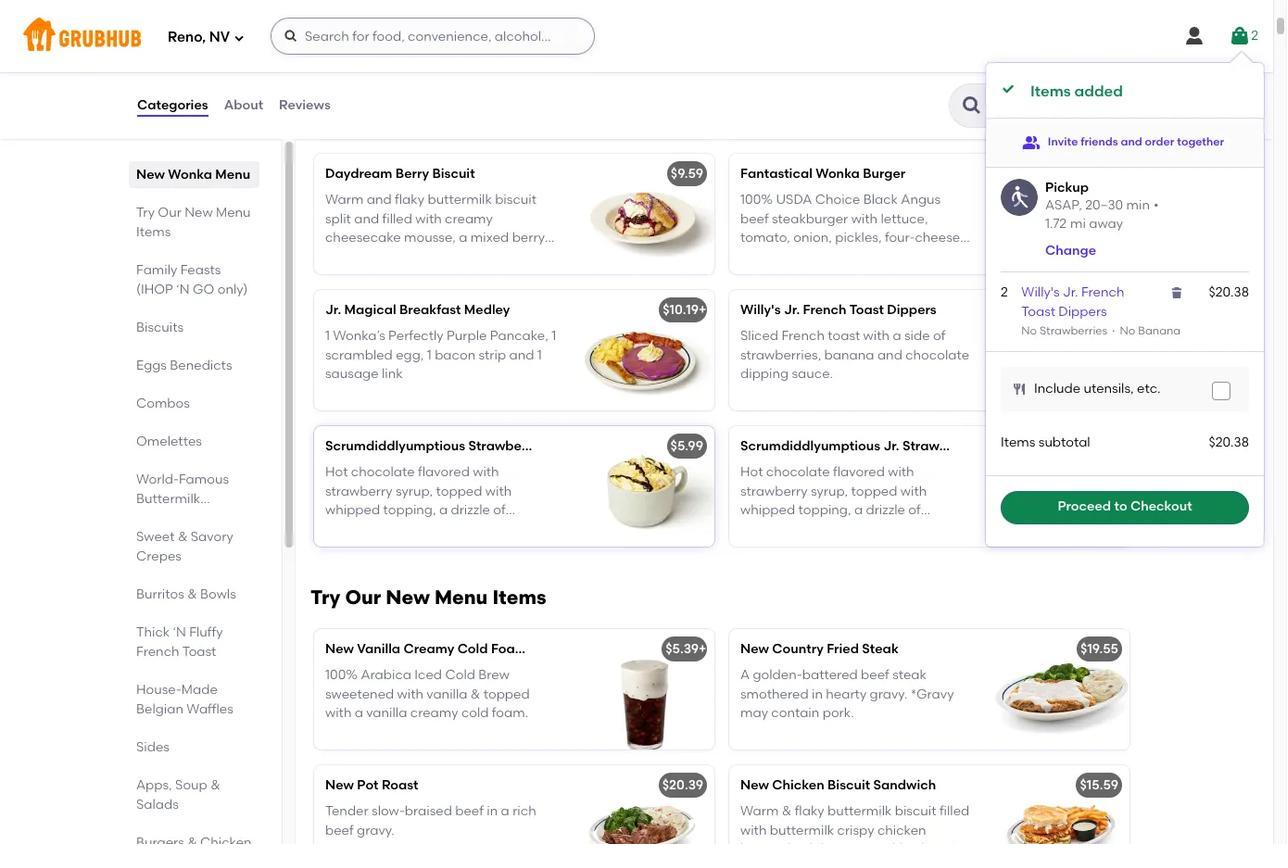 Task type: vqa. For each thing, say whether or not it's contained in the screenshot.
right image
no



Task type: describe. For each thing, give the bounding box(es) containing it.
cream inside "two purple buttermilk pancakes layered with creamy cheesecake mousse & topped with purple cream cheese icing, whipped topping and gold glitter sugar."
[[512, 94, 553, 109]]

iced
[[415, 668, 442, 683]]

drizzle for strawberry
[[451, 502, 490, 518]]

a inside sliced french toast with a side of strawberries, banana and chocolate dipping sauce.
[[893, 328, 901, 344]]

asap,
[[1045, 198, 1082, 213]]

1 no from the left
[[1022, 324, 1037, 337]]

pot
[[357, 778, 379, 793]]

gold for scrumdiddlyumptious strawberry hot chocolate
[[461, 521, 490, 537]]

main navigation navigation
[[0, 0, 1273, 72]]

sauce for jr.
[[807, 521, 845, 537]]

sliced
[[740, 328, 778, 344]]

sugar. inside "two purple buttermilk pancakes layered with creamy cheesecake mousse & topped with purple cream cheese icing, whipped topping and gold glitter sugar."
[[397, 131, 435, 147]]

fried
[[827, 641, 859, 657]]

& inside world-famous buttermilk pancakes sweet & savory crepes
[[178, 529, 188, 545]]

hot chocolate flavored with strawberry syrup, topped with whipped topping, a drizzle of chocolate sauce and gold glitter sugar. for strawberry
[[325, 465, 530, 556]]

daydream berry biscuit image
[[575, 154, 714, 274]]

categories
[[137, 97, 208, 113]]

split
[[325, 211, 351, 227]]

icing
[[374, 267, 404, 283]]

reno,
[[168, 28, 206, 45]]

include utensils, etc.
[[1034, 381, 1161, 397]]

cold for brew
[[445, 668, 475, 683]]

20–30
[[1085, 198, 1123, 213]]

+ for $5.39
[[699, 641, 707, 657]]

vanilla
[[357, 641, 400, 657]]

sides tab
[[136, 738, 252, 757]]

$5.39
[[666, 641, 699, 657]]

$10.19 for $10.19
[[1083, 302, 1119, 318]]

wonka's
[[325, 30, 379, 45]]

items left added
[[1030, 82, 1071, 100]]

0 vertical spatial purple
[[353, 56, 394, 72]]

new up creamy
[[386, 586, 430, 609]]

eggs benedicts tab
[[136, 356, 252, 375]]

gravy. for hearty
[[870, 686, 908, 702]]

chicken
[[772, 778, 824, 793]]

in inside tender slow-braised beef in a rich beef gravy.
[[487, 804, 498, 820]]

gravy. for beef
[[357, 823, 395, 838]]

combos tab
[[136, 394, 252, 413]]

magical
[[344, 302, 396, 318]]

with inside sliced french toast with a side of strawberries, banana and chocolate dipping sauce.
[[863, 328, 890, 344]]

sugar. inside warm and flaky buttermilk biscuit split and filled with creamy cheesecake mousse, a mixed berry topping, topped with purple cream cheese icing and powdered sugar.
[[502, 267, 541, 283]]

wonka for new
[[168, 167, 212, 183]]

country
[[772, 641, 824, 657]]

berry
[[512, 230, 545, 246]]

hot chocolate flavored with strawberry syrup, topped with whipped topping, a drizzle of chocolate sauce and gold glitter sugar. for jr.
[[740, 465, 945, 556]]

only)
[[218, 282, 248, 297]]

pancakes for sweet
[[136, 511, 197, 526]]

egg,
[[396, 347, 424, 363]]

sandwich
[[873, 778, 936, 793]]

(ihop
[[136, 282, 173, 297]]

1 left wonka's
[[325, 328, 330, 344]]

steak
[[862, 641, 899, 657]]

sliced french toast with a side of strawberries, banana and chocolate dipping sauce.
[[740, 328, 969, 382]]

strawberries
[[1040, 324, 1108, 337]]

two
[[325, 56, 350, 72]]

about button
[[223, 72, 264, 139]]

proceed to checkout
[[1058, 499, 1192, 515]]

and inside "two purple buttermilk pancakes layered with creamy cheesecake mousse & topped with purple cream cheese icing, whipped topping and gold glitter sugar."
[[521, 112, 546, 128]]

2 inside items added tooltip
[[1001, 285, 1008, 301]]

side
[[904, 328, 930, 344]]

wonka's perfectly purple pancakes - (short stack) image
[[575, 18, 714, 138]]

foam.
[[492, 705, 528, 721]]

benedicts
[[170, 358, 232, 373]]

invite friends and order together
[[1048, 135, 1224, 148]]

steak
[[893, 668, 927, 683]]

thick 'n fluffy french toast tab
[[136, 623, 252, 662]]

1 right "egg," on the top left
[[427, 347, 432, 363]]

willy's jr. french toast dippers link
[[1022, 285, 1125, 319]]

1 horizontal spatial brew
[[564, 641, 596, 657]]

1 vertical spatial our
[[345, 586, 381, 609]]

new vanilla creamy cold foam cold brew image
[[575, 629, 714, 750]]

reviews
[[279, 97, 331, 113]]

100% arabica iced cold brew sweetened with vanilla & topped with a vanilla creamy cold foam.
[[325, 668, 530, 721]]

syrup, for strawberry
[[396, 483, 433, 499]]

1 strawberry from the left
[[468, 438, 539, 454]]

french inside willy's jr. french toast dippers
[[1081, 285, 1125, 301]]

'n inside 'thick 'n fluffy french toast'
[[173, 625, 186, 640]]

1 chocolate from the left
[[568, 438, 635, 454]]

arabica
[[361, 668, 411, 683]]

layered
[[325, 75, 372, 90]]

rich
[[513, 804, 536, 820]]

family
[[136, 262, 177, 278]]

belgian
[[136, 702, 183, 717]]

a inside warm and flaky buttermilk biscuit split and filled with creamy cheesecake mousse, a mixed berry topping, topped with purple cream cheese icing and powdered sugar.
[[459, 230, 468, 246]]

a down scrumdiddlyumptious strawberry hot chocolate
[[439, 502, 448, 518]]

1 horizontal spatial vanilla
[[427, 686, 467, 702]]

nv
[[209, 28, 230, 45]]

filled
[[382, 211, 412, 227]]

& inside apps, soup & salads
[[211, 777, 220, 793]]

new pot roast
[[325, 778, 418, 793]]

warm and flaky buttermilk biscuit split and filled with creamy cheesecake mousse, a mixed berry topping, topped with purple cream cheese icing and powdered sugar.
[[325, 192, 545, 283]]

invite
[[1048, 135, 1078, 148]]

feasts
[[180, 262, 221, 278]]

*gravy
[[911, 686, 954, 702]]

Search IHOP search field
[[989, 97, 1131, 115]]

willy's jr. french toast dippers image
[[991, 290, 1130, 411]]

new vanilla creamy cold foam cold brew
[[325, 641, 596, 657]]

drizzle for jr.
[[866, 502, 905, 518]]

wonka's perfectly purple pancakes - (short stack)
[[325, 30, 644, 45]]

scrumdiddlyumptious for scrumdiddlyumptious strawberry hot chocolate
[[325, 438, 465, 454]]

world-famous buttermilk pancakes tab
[[136, 470, 252, 526]]

dipping
[[740, 366, 789, 382]]

eggs
[[136, 358, 167, 373]]

svg image inside items added tooltip
[[1012, 382, 1027, 397]]

savory
[[191, 529, 233, 545]]

toast
[[828, 328, 860, 344]]

warm
[[325, 192, 364, 208]]

0 horizontal spatial vanilla
[[366, 705, 407, 721]]

subtotal
[[1039, 435, 1090, 451]]

pork.
[[823, 705, 854, 721]]

new inside try our new menu items
[[185, 205, 213, 221]]

sweet & savory crepes tab
[[136, 527, 252, 566]]

new for new vanilla creamy cold foam cold brew
[[325, 641, 354, 657]]

pickup
[[1045, 179, 1089, 195]]

mi
[[1070, 216, 1086, 232]]

famous
[[179, 472, 229, 487]]

utensils,
[[1084, 381, 1134, 397]]

'n inside family feasts (ihop 'n go only)
[[176, 282, 190, 297]]

try our new menu items inside tab
[[136, 205, 251, 240]]

our inside try our new menu items
[[158, 205, 181, 221]]

2 inside button
[[1251, 28, 1258, 43]]

& inside 100% arabica iced cold brew sweetened with vanilla & topped with a vanilla creamy cold foam.
[[471, 686, 480, 702]]

family feasts (ihop 'n go only)
[[136, 262, 248, 297]]

jr. magical breakfast medley image
[[575, 290, 714, 411]]

sweet
[[136, 529, 175, 545]]

try our new menu items tab
[[136, 203, 252, 242]]

banana
[[1138, 324, 1181, 337]]

topping
[[468, 112, 518, 128]]

& inside "two purple buttermilk pancakes layered with creamy cheesecake mousse & topped with purple cream cheese icing, whipped topping and gold glitter sugar."
[[377, 94, 387, 109]]

whipped for scrumdiddlyumptious jr. strawberry hot chocolate
[[740, 502, 795, 518]]

pickup icon image
[[1001, 178, 1038, 215]]

of for scrumdiddlyumptious jr. strawberry hot chocolate
[[908, 502, 921, 518]]

new for new country fried steak
[[740, 641, 769, 657]]

topping, for scrumdiddlyumptious strawberry hot chocolate
[[383, 502, 436, 518]]

omelettes tab
[[136, 432, 252, 451]]

change
[[1045, 243, 1096, 259]]

checkout
[[1131, 499, 1192, 515]]

invite friends and order together button
[[1022, 126, 1224, 159]]

sauce for strawberry
[[392, 521, 430, 537]]

and inside button
[[1121, 135, 1142, 148]]

reno, nv
[[168, 28, 230, 45]]

pancakes for -
[[486, 30, 549, 45]]

menu inside tab
[[216, 205, 251, 221]]

house-
[[136, 682, 181, 698]]

items added
[[1030, 82, 1123, 100]]

whipped inside "two purple buttermilk pancakes layered with creamy cheesecake mousse & topped with purple cream cheese icing, whipped topping and gold glitter sugar."
[[410, 112, 465, 128]]

new for new pot roast
[[325, 778, 354, 793]]

biscuit for chicken
[[828, 778, 870, 793]]

& left bowls
[[187, 587, 197, 602]]

$9.59
[[671, 166, 703, 182]]

items up foam
[[493, 586, 546, 609]]

0 vertical spatial purple
[[442, 30, 483, 45]]

cold right foam
[[530, 641, 561, 657]]

french up toast
[[803, 302, 847, 318]]

items added tooltip
[[986, 52, 1264, 546]]

world-
[[136, 472, 179, 487]]

menu inside tab
[[215, 167, 250, 183]]

flavored for strawberry
[[418, 465, 470, 480]]

brew inside 100% arabica iced cold brew sweetened with vanilla & topped with a vanilla creamy cold foam.
[[478, 668, 510, 683]]

2 chocolate from the left
[[1002, 438, 1069, 454]]

new wonka menu
[[136, 167, 250, 183]]

french inside sliced french toast with a side of strawberries, banana and chocolate dipping sauce.
[[782, 328, 825, 344]]

people icon image
[[1022, 133, 1041, 152]]

etc.
[[1137, 381, 1161, 397]]

french inside 'thick 'n fluffy french toast'
[[136, 644, 179, 660]]

link
[[382, 366, 403, 382]]

of for scrumdiddlyumptious strawberry hot chocolate
[[493, 502, 506, 518]]

toast inside 'thick 'n fluffy french toast'
[[182, 644, 216, 660]]

strawberry for scrumdiddlyumptious jr. strawberry hot chocolate
[[740, 483, 808, 499]]

scrumdiddlyumptious jr. strawberry hot chocolate
[[740, 438, 1069, 454]]

1 vertical spatial purple
[[469, 94, 509, 109]]

1 horizontal spatial toast
[[849, 302, 884, 318]]

2 vertical spatial menu
[[435, 586, 488, 609]]

$5.39 +
[[666, 641, 707, 657]]

2 $20.38 from the top
[[1209, 435, 1249, 451]]

2 no from the left
[[1120, 324, 1136, 337]]

together
[[1177, 135, 1224, 148]]

new chicken biscuit sandwich image
[[991, 765, 1130, 844]]

apps, soup & salads
[[136, 777, 220, 813]]

sides
[[136, 740, 170, 755]]

tender
[[325, 804, 369, 820]]

golden-
[[753, 668, 802, 683]]

away
[[1089, 216, 1123, 232]]

jr. inside willy's jr. french toast dippers
[[1063, 285, 1078, 301]]

cheese inside warm and flaky buttermilk biscuit split and filled with creamy cheesecake mousse, a mixed berry topping, topped with purple cream cheese icing and powdered sugar.
[[325, 267, 370, 283]]

a inside tender slow-braised beef in a rich beef gravy.
[[501, 804, 510, 820]]

salads
[[136, 797, 179, 813]]

jr. magical breakfast medley
[[325, 302, 510, 318]]

a inside 100% arabica iced cold brew sweetened with vanilla & topped with a vanilla creamy cold foam.
[[355, 705, 363, 721]]



Task type: locate. For each thing, give the bounding box(es) containing it.
include
[[1034, 381, 1081, 397]]

1 horizontal spatial syrup,
[[811, 483, 848, 499]]

& up cold
[[471, 686, 480, 702]]

topped inside warm and flaky buttermilk biscuit split and filled with creamy cheesecake mousse, a mixed berry topping, topped with purple cream cheese icing and powdered sugar.
[[381, 249, 428, 264]]

0 vertical spatial creamy
[[405, 75, 453, 90]]

chocolate left $5.99
[[568, 438, 635, 454]]

scrumdiddlyumptious strawberry hot chocolate image
[[575, 426, 714, 547]]

wonka up try our new menu items tab
[[168, 167, 212, 183]]

2 horizontal spatial gold
[[877, 521, 905, 537]]

cheesecake
[[456, 75, 532, 90], [325, 230, 401, 246]]

wonka inside tab
[[168, 167, 212, 183]]

flavored for jr.
[[833, 465, 885, 480]]

cream up topping
[[512, 94, 553, 109]]

toast up strawberries
[[1022, 304, 1056, 319]]

our
[[158, 205, 181, 221], [345, 586, 381, 609]]

2 strawberry from the left
[[740, 483, 808, 499]]

thick 'n fluffy french toast
[[136, 625, 223, 660]]

dippers up strawberries
[[1059, 304, 1107, 319]]

1 horizontal spatial in
[[812, 686, 823, 702]]

$10.19
[[663, 302, 699, 318], [1083, 302, 1119, 318]]

willy's jr. french toast dippers up strawberries
[[1022, 285, 1125, 319]]

syrup,
[[396, 483, 433, 499], [811, 483, 848, 499]]

brew right foam
[[564, 641, 596, 657]]

sugar.
[[397, 131, 435, 147], [502, 267, 541, 283], [325, 540, 364, 556], [740, 540, 779, 556]]

1 $20.38 from the top
[[1209, 285, 1249, 301]]

0 vertical spatial try
[[136, 205, 155, 221]]

gold down scrumdiddlyumptious strawberry hot chocolate
[[461, 521, 490, 537]]

1 hot chocolate flavored with strawberry syrup, topped with whipped topping, a drizzle of chocolate sauce and gold glitter sugar. from the left
[[325, 465, 530, 556]]

biscuit right berry
[[432, 166, 475, 182]]

categories button
[[136, 72, 209, 139]]

gravy. inside tender slow-braised beef in a rich beef gravy.
[[357, 823, 395, 838]]

of
[[933, 328, 946, 344], [493, 502, 506, 518], [908, 502, 921, 518]]

try our new menu items
[[136, 205, 251, 240], [310, 586, 546, 609]]

cream down the berry
[[504, 249, 545, 264]]

1 horizontal spatial sauce
[[807, 521, 845, 537]]

cream inside warm and flaky buttermilk biscuit split and filled with creamy cheesecake mousse, a mixed berry topping, topped with purple cream cheese icing and powdered sugar.
[[504, 249, 545, 264]]

menu up try our new menu items tab
[[215, 167, 250, 183]]

cheesecake down the split
[[325, 230, 401, 246]]

willy's jr. french toast dippers
[[1022, 285, 1125, 319], [740, 302, 937, 318]]

topped up foam.
[[483, 686, 530, 702]]

new pot roast image
[[575, 765, 714, 844]]

hearty
[[826, 686, 867, 702]]

svg image
[[1184, 25, 1206, 47], [1012, 382, 1027, 397]]

min
[[1126, 198, 1150, 213]]

1 vertical spatial 'n
[[173, 625, 186, 640]]

scrumdiddlyumptious jr. strawberry hot chocolate image
[[991, 426, 1130, 547]]

apps, soup & salads tab
[[136, 776, 252, 815]]

0 horizontal spatial dippers
[[887, 302, 937, 318]]

new inside tab
[[136, 167, 165, 183]]

creamy
[[405, 75, 453, 90], [445, 211, 493, 227], [410, 705, 458, 721]]

proceed
[[1058, 499, 1111, 515]]

0 vertical spatial gravy.
[[870, 686, 908, 702]]

purple up "pancakes"
[[442, 30, 483, 45]]

0 vertical spatial 'n
[[176, 282, 190, 297]]

burger
[[863, 166, 906, 182]]

a down sweetened
[[355, 705, 363, 721]]

fluffy
[[189, 625, 223, 640]]

0 vertical spatial svg image
[[1184, 25, 1206, 47]]

order
[[1145, 135, 1174, 148]]

1 horizontal spatial biscuit
[[828, 778, 870, 793]]

house-made belgian waffles
[[136, 682, 233, 717]]

our down new wonka menu
[[158, 205, 181, 221]]

0 horizontal spatial syrup,
[[396, 483, 433, 499]]

biscuits tab
[[136, 318, 252, 337]]

flavored down scrumdiddlyumptious strawberry hot chocolate
[[418, 465, 470, 480]]

cold left foam
[[457, 641, 488, 657]]

cheesecake inside "two purple buttermilk pancakes layered with creamy cheesecake mousse & topped with purple cream cheese icing, whipped topping and gold glitter sugar."
[[456, 75, 532, 90]]

svg image
[[1229, 25, 1251, 47], [284, 29, 298, 44], [234, 32, 245, 43], [1001, 82, 1016, 96], [1170, 286, 1184, 301], [1216, 386, 1227, 397]]

buttermilk inside "two purple buttermilk pancakes layered with creamy cheesecake mousse & topped with purple cream cheese icing, whipped topping and gold glitter sugar."
[[397, 56, 462, 72]]

and inside 1 wonka's perfectly purple pancake, 1 scrambled egg, 1 bacon strip and 1 sausage link
[[509, 347, 534, 363]]

menu up new vanilla creamy cold foam cold brew
[[435, 586, 488, 609]]

items left subtotal
[[1001, 435, 1036, 451]]

1 horizontal spatial pancakes
[[486, 30, 549, 45]]

battered
[[802, 668, 858, 683]]

perfectly inside 1 wonka's perfectly purple pancake, 1 scrambled egg, 1 bacon strip and 1 sausage link
[[388, 328, 444, 344]]

creamy down iced
[[410, 705, 458, 721]]

1 flavored from the left
[[418, 465, 470, 480]]

1 syrup, from the left
[[396, 483, 433, 499]]

0 horizontal spatial in
[[487, 804, 498, 820]]

creamy
[[404, 641, 454, 657]]

0 vertical spatial pancakes
[[486, 30, 549, 45]]

gold for scrumdiddlyumptious jr. strawberry hot chocolate
[[877, 521, 905, 537]]

1 horizontal spatial chocolate
[[1002, 438, 1069, 454]]

$20.38
[[1209, 285, 1249, 301], [1209, 435, 1249, 451]]

2 + from the top
[[699, 641, 707, 657]]

0 horizontal spatial $10.19
[[663, 302, 699, 318]]

0 vertical spatial 2
[[1251, 28, 1258, 43]]

topping, inside warm and flaky buttermilk biscuit split and filled with creamy cheesecake mousse, a mixed berry topping, topped with purple cream cheese icing and powdered sugar.
[[325, 249, 378, 264]]

1 vertical spatial purple
[[447, 328, 487, 344]]

and inside sliced french toast with a side of strawberries, banana and chocolate dipping sauce.
[[877, 347, 902, 363]]

2 vertical spatial beef
[[325, 823, 354, 838]]

1 vertical spatial 2
[[1001, 285, 1008, 301]]

perfectly up "egg," on the top left
[[388, 328, 444, 344]]

1 right pancake, on the top of page
[[552, 328, 556, 344]]

willy's inside willy's jr. french toast dippers link
[[1022, 285, 1060, 301]]

purple inside 1 wonka's perfectly purple pancake, 1 scrambled egg, 1 bacon strip and 1 sausage link
[[447, 328, 487, 344]]

Search for food, convenience, alcohol... search field
[[271, 18, 595, 55]]

french up 'strawberries,'
[[782, 328, 825, 344]]

0 horizontal spatial toast
[[182, 644, 216, 660]]

2 $10.19 from the left
[[1083, 302, 1119, 318]]

of down scrumdiddlyumptious strawberry hot chocolate
[[493, 502, 506, 518]]

glitter down 'icing,'
[[357, 131, 394, 147]]

2 vertical spatial creamy
[[410, 705, 458, 721]]

about
[[224, 97, 263, 113]]

and
[[521, 112, 546, 128], [1121, 135, 1142, 148], [367, 192, 392, 208], [354, 211, 379, 227], [407, 267, 432, 283], [509, 347, 534, 363], [877, 347, 902, 363], [433, 521, 458, 537], [848, 521, 873, 537]]

willy's up strawberries
[[1022, 285, 1060, 301]]

0 horizontal spatial flavored
[[418, 465, 470, 480]]

gravy.
[[870, 686, 908, 702], [357, 823, 395, 838]]

2 drizzle from the left
[[866, 502, 905, 518]]

gold inside "two purple buttermilk pancakes layered with creamy cheesecake mousse & topped with purple cream cheese icing, whipped topping and gold glitter sugar."
[[325, 131, 353, 147]]

world-famous buttermilk pancakes sweet & savory crepes
[[136, 472, 233, 564]]

1 horizontal spatial try our new menu items
[[310, 586, 546, 609]]

our up vanilla
[[345, 586, 381, 609]]

0 horizontal spatial hot chocolate flavored with strawberry syrup, topped with whipped topping, a drizzle of chocolate sauce and gold glitter sugar.
[[325, 465, 530, 556]]

strip
[[479, 347, 506, 363]]

biscuit right chicken
[[828, 778, 870, 793]]

burritos & bowls tab
[[136, 585, 252, 604]]

1 wonka's perfectly purple pancake, 1 scrambled egg, 1 bacon strip and 1 sausage link
[[325, 328, 556, 382]]

flavored
[[418, 465, 470, 480], [833, 465, 885, 480]]

new for new chicken biscuit sandwich
[[740, 778, 769, 793]]

medley
[[464, 302, 510, 318]]

of inside sliced french toast with a side of strawberries, banana and chocolate dipping sauce.
[[933, 328, 946, 344]]

gravy. inside a golden-battered beef steak smothered in hearty gravy.  *gravy may contain pork.
[[870, 686, 908, 702]]

1 horizontal spatial beef
[[455, 804, 484, 820]]

no
[[1022, 324, 1037, 337], [1120, 324, 1136, 337]]

hot chocolate flavored with strawberry syrup, topped with whipped topping, a drizzle of chocolate sauce and gold glitter sugar. down scrumdiddlyumptious jr. strawberry hot chocolate
[[740, 465, 945, 556]]

svg image left 2 button
[[1184, 25, 1206, 47]]

2 horizontal spatial beef
[[861, 668, 889, 683]]

0 horizontal spatial try our new menu items
[[136, 205, 251, 240]]

with
[[375, 75, 402, 90], [439, 94, 465, 109], [415, 211, 442, 227], [431, 249, 457, 264], [863, 328, 890, 344], [473, 465, 499, 480], [888, 465, 914, 480], [485, 483, 512, 499], [901, 483, 927, 499], [397, 686, 424, 702], [325, 705, 352, 721]]

creamy inside warm and flaky buttermilk biscuit split and filled with creamy cheesecake mousse, a mixed berry topping, topped with purple cream cheese icing and powdered sugar.
[[445, 211, 493, 227]]

0 horizontal spatial strawberry
[[468, 438, 539, 454]]

beef right braised on the bottom left of page
[[455, 804, 484, 820]]

of down scrumdiddlyumptious jr. strawberry hot chocolate
[[908, 502, 921, 518]]

new for new wonka menu
[[136, 167, 165, 183]]

1 vertical spatial gravy.
[[357, 823, 395, 838]]

2 strawberry from the left
[[903, 438, 973, 454]]

added
[[1075, 82, 1123, 100]]

new up the 100%
[[325, 641, 354, 657]]

hot
[[542, 438, 565, 454], [976, 438, 999, 454], [325, 465, 348, 480], [740, 465, 763, 480]]

2 horizontal spatial of
[[933, 328, 946, 344]]

0 horizontal spatial 2
[[1001, 285, 1008, 301]]

creamy up mixed
[[445, 211, 493, 227]]

glitter inside "two purple buttermilk pancakes layered with creamy cheesecake mousse & topped with purple cream cheese icing, whipped topping and gold glitter sugar."
[[357, 131, 394, 147]]

2 scrumdiddlyumptious from the left
[[740, 438, 880, 454]]

topped down scrumdiddlyumptious strawberry hot chocolate
[[436, 483, 482, 499]]

whipped
[[410, 112, 465, 128], [325, 502, 380, 518], [740, 502, 795, 518]]

new country fried steak image
[[991, 629, 1130, 750]]

cheese down mousse
[[325, 112, 370, 128]]

strawberry for scrumdiddlyumptious strawberry hot chocolate
[[325, 483, 393, 499]]

1 vertical spatial beef
[[455, 804, 484, 820]]

0 horizontal spatial our
[[158, 205, 181, 221]]

gold
[[325, 131, 353, 147], [461, 521, 490, 537], [877, 521, 905, 537]]

1 vertical spatial menu
[[216, 205, 251, 221]]

1 scrumdiddlyumptious from the left
[[325, 438, 465, 454]]

2 syrup, from the left
[[811, 483, 848, 499]]

sauce.
[[792, 366, 833, 382]]

1 down pancake, on the top of page
[[537, 347, 542, 363]]

2 horizontal spatial toast
[[1022, 304, 1056, 319]]

0 vertical spatial our
[[158, 205, 181, 221]]

willy's up the sliced on the top
[[740, 302, 781, 318]]

0 horizontal spatial willy's jr. french toast dippers
[[740, 302, 937, 318]]

a left rich
[[501, 804, 510, 820]]

new left chicken
[[740, 778, 769, 793]]

2 cheese from the top
[[325, 267, 370, 283]]

1 vertical spatial cheese
[[325, 267, 370, 283]]

new
[[136, 167, 165, 183], [185, 205, 213, 221], [386, 586, 430, 609], [325, 641, 354, 657], [740, 641, 769, 657], [325, 778, 354, 793], [740, 778, 769, 793]]

$3.60
[[1085, 438, 1119, 454]]

cheesecake inside warm and flaky buttermilk biscuit split and filled with creamy cheesecake mousse, a mixed berry topping, topped with purple cream cheese icing and powdered sugar.
[[325, 230, 401, 246]]

$20.39
[[662, 778, 703, 793]]

biscuit
[[432, 166, 475, 182], [828, 778, 870, 793]]

1 drizzle from the left
[[451, 502, 490, 518]]

no strawberries ∙ no banana
[[1022, 324, 1181, 337]]

topped
[[390, 94, 436, 109], [381, 249, 428, 264], [436, 483, 482, 499], [851, 483, 897, 499], [483, 686, 530, 702]]

1 strawberry from the left
[[325, 483, 393, 499]]

items inside try our new menu items
[[136, 224, 171, 240]]

cold inside 100% arabica iced cold brew sweetened with vanilla & topped with a vanilla creamy cold foam.
[[445, 668, 475, 683]]

0 horizontal spatial cheesecake
[[325, 230, 401, 246]]

1 horizontal spatial strawberry
[[740, 483, 808, 499]]

no right ∙
[[1120, 324, 1136, 337]]

purple up "layered" in the left of the page
[[353, 56, 394, 72]]

'n left go
[[176, 282, 190, 297]]

cream
[[512, 94, 553, 109], [504, 249, 545, 264]]

0 horizontal spatial sauce
[[392, 521, 430, 537]]

dippers inside willy's jr. french toast dippers
[[1059, 304, 1107, 319]]

& right sweet
[[178, 529, 188, 545]]

1 sauce from the left
[[392, 521, 430, 537]]

0 vertical spatial cheese
[[325, 112, 370, 128]]

beef for in
[[455, 804, 484, 820]]

purple up topping
[[469, 94, 509, 109]]

no left strawberries
[[1022, 324, 1037, 337]]

try
[[136, 205, 155, 221], [310, 586, 340, 609]]

1 horizontal spatial $10.19
[[1083, 302, 1119, 318]]

1 vertical spatial cream
[[504, 249, 545, 264]]

proceed to checkout button
[[1001, 491, 1249, 524]]

mixed
[[471, 230, 509, 246]]

0 horizontal spatial scrumdiddlyumptious
[[325, 438, 465, 454]]

made
[[181, 682, 218, 698]]

1 vertical spatial in
[[487, 804, 498, 820]]

new down new wonka menu tab at the left top of the page
[[185, 205, 213, 221]]

sausage
[[325, 366, 379, 382]]

syrup, down scrumdiddlyumptious strawberry hot chocolate
[[396, 483, 433, 499]]

flaky
[[395, 192, 424, 208]]

pancakes down buttermilk
[[136, 511, 197, 526]]

1 vertical spatial willy's
[[740, 302, 781, 318]]

0 vertical spatial perfectly
[[382, 30, 439, 45]]

1 horizontal spatial wonka
[[816, 166, 860, 182]]

2 horizontal spatial glitter
[[908, 521, 945, 537]]

new up tender
[[325, 778, 354, 793]]

buttermilk
[[136, 491, 200, 507]]

2 sauce from the left
[[807, 521, 845, 537]]

omelettes
[[136, 434, 202, 449]]

0 horizontal spatial whipped
[[325, 502, 380, 518]]

toast inside willy's jr. french toast dippers
[[1022, 304, 1056, 319]]

braised
[[405, 804, 452, 820]]

perfectly right wonka's
[[382, 30, 439, 45]]

buttermilk inside warm and flaky buttermilk biscuit split and filled with creamy cheesecake mousse, a mixed berry topping, topped with purple cream cheese icing and powdered sugar.
[[428, 192, 492, 208]]

1 horizontal spatial of
[[908, 502, 921, 518]]

1 horizontal spatial no
[[1120, 324, 1136, 337]]

banana
[[824, 347, 874, 363]]

search icon image
[[961, 95, 983, 117]]

1 vertical spatial brew
[[478, 668, 510, 683]]

gravy. down the steak
[[870, 686, 908, 702]]

topped inside "two purple buttermilk pancakes layered with creamy cheesecake mousse & topped with purple cream cheese icing, whipped topping and gold glitter sugar."
[[390, 94, 436, 109]]

1 horizontal spatial whipped
[[410, 112, 465, 128]]

0 vertical spatial +
[[699, 302, 707, 318]]

0 vertical spatial brew
[[564, 641, 596, 657]]

tab
[[136, 833, 252, 844]]

0 vertical spatial beef
[[861, 668, 889, 683]]

topping, for scrumdiddlyumptious jr. strawberry hot chocolate
[[798, 502, 851, 518]]

1 horizontal spatial flavored
[[833, 465, 885, 480]]

try up family
[[136, 205, 155, 221]]

1
[[325, 328, 330, 344], [552, 328, 556, 344], [427, 347, 432, 363], [537, 347, 542, 363]]

0 vertical spatial vanilla
[[427, 686, 467, 702]]

beef inside a golden-battered beef steak smothered in hearty gravy.  *gravy may contain pork.
[[861, 668, 889, 683]]

1 vertical spatial +
[[699, 641, 707, 657]]

0 horizontal spatial wonka
[[168, 167, 212, 183]]

2 horizontal spatial topping,
[[798, 502, 851, 518]]

brew down foam
[[478, 668, 510, 683]]

a left side
[[893, 328, 901, 344]]

willy's jr. french toast dippers inside items added tooltip
[[1022, 285, 1125, 319]]

glitter for scrumdiddlyumptious strawberry hot chocolate
[[493, 521, 530, 537]]

1 horizontal spatial try
[[310, 586, 340, 609]]

beef for steak
[[861, 668, 889, 683]]

& up 'icing,'
[[377, 94, 387, 109]]

cold
[[457, 641, 488, 657], [530, 641, 561, 657], [445, 668, 475, 683]]

+
[[699, 302, 707, 318], [699, 641, 707, 657]]

toast
[[849, 302, 884, 318], [1022, 304, 1056, 319], [182, 644, 216, 660]]

+ for $10.19
[[699, 302, 707, 318]]

family feasts (ihop 'n go only) tab
[[136, 260, 252, 299]]

whipped for scrumdiddlyumptious strawberry hot chocolate
[[325, 502, 380, 518]]

syrup, for jr.
[[811, 483, 848, 499]]

scrumdiddlyumptious down link
[[325, 438, 465, 454]]

-
[[552, 30, 557, 45]]

beef down steak
[[861, 668, 889, 683]]

∙
[[1110, 324, 1117, 337]]

& right soup
[[211, 777, 220, 793]]

menu down new wonka menu tab at the left top of the page
[[216, 205, 251, 221]]

daydream berry biscuit
[[325, 166, 475, 182]]

2 horizontal spatial whipped
[[740, 502, 795, 518]]

1 vertical spatial try
[[310, 586, 340, 609]]

scrumdiddlyumptious down sauce.
[[740, 438, 880, 454]]

1 vertical spatial buttermilk
[[428, 192, 492, 208]]

1 horizontal spatial strawberry
[[903, 438, 973, 454]]

creamy inside 100% arabica iced cold brew sweetened with vanilla & topped with a vanilla creamy cold foam.
[[410, 705, 458, 721]]

in left rich
[[487, 804, 498, 820]]

drizzle down scrumdiddlyumptious strawberry hot chocolate
[[451, 502, 490, 518]]

dippers up side
[[887, 302, 937, 318]]

0 horizontal spatial willy's
[[740, 302, 781, 318]]

in inside a golden-battered beef steak smothered in hearty gravy.  *gravy may contain pork.
[[812, 686, 823, 702]]

0 horizontal spatial no
[[1022, 324, 1037, 337]]

2 flavored from the left
[[833, 465, 885, 480]]

topped inside 100% arabica iced cold brew sweetened with vanilla & topped with a vanilla creamy cold foam.
[[483, 686, 530, 702]]

svg image inside the main navigation navigation
[[1184, 25, 1206, 47]]

a down scrumdiddlyumptious jr. strawberry hot chocolate
[[854, 502, 863, 518]]

1 + from the top
[[699, 302, 707, 318]]

new country fried steak
[[740, 641, 899, 657]]

hoverchoc pancake tacos image
[[991, 18, 1130, 138]]

to
[[1114, 499, 1127, 515]]

2 hot chocolate flavored with strawberry syrup, topped with whipped topping, a drizzle of chocolate sauce and gold glitter sugar. from the left
[[740, 465, 945, 556]]

pancakes inside world-famous buttermilk pancakes sweet & savory crepes
[[136, 511, 197, 526]]

creamy down search for food, convenience, alcohol... search field
[[405, 75, 453, 90]]

creamy inside "two purple buttermilk pancakes layered with creamy cheesecake mousse & topped with purple cream cheese icing, whipped topping and gold glitter sugar."
[[405, 75, 453, 90]]

new wonka menu tab
[[136, 165, 252, 184]]

1 vertical spatial creamy
[[445, 211, 493, 227]]

cheesecake down "pancakes"
[[456, 75, 532, 90]]

biscuit
[[495, 192, 537, 208]]

purple down mixed
[[460, 249, 501, 264]]

$10.19 +
[[663, 302, 707, 318]]

$10.19 for $10.19 +
[[663, 302, 699, 318]]

cold for foam
[[457, 641, 488, 657]]

0 horizontal spatial beef
[[325, 823, 354, 838]]

1 horizontal spatial drizzle
[[866, 502, 905, 518]]

1 vertical spatial biscuit
[[828, 778, 870, 793]]

biscuit for berry
[[432, 166, 475, 182]]

0 vertical spatial cheesecake
[[456, 75, 532, 90]]

scrumdiddlyumptious for scrumdiddlyumptious jr. strawberry hot chocolate
[[740, 438, 880, 454]]

wonka
[[816, 166, 860, 182], [168, 167, 212, 183]]

items up family
[[136, 224, 171, 240]]

gold down mousse
[[325, 131, 353, 147]]

1 horizontal spatial hot chocolate flavored with strawberry syrup, topped with whipped topping, a drizzle of chocolate sauce and gold glitter sugar.
[[740, 465, 945, 556]]

0 vertical spatial buttermilk
[[397, 56, 462, 72]]

1 cheese from the top
[[325, 112, 370, 128]]

cheese inside "two purple buttermilk pancakes layered with creamy cheesecake mousse & topped with purple cream cheese icing, whipped topping and gold glitter sugar."
[[325, 112, 370, 128]]

chocolate down include
[[1002, 438, 1069, 454]]

1 vertical spatial pancakes
[[136, 511, 197, 526]]

crepes
[[136, 549, 182, 564]]

purple inside warm and flaky buttermilk biscuit split and filled with creamy cheesecake mousse, a mixed berry topping, topped with purple cream cheese icing and powdered sugar.
[[460, 249, 501, 264]]

house-made belgian waffles tab
[[136, 680, 252, 719]]

0 vertical spatial $20.38
[[1209, 285, 1249, 301]]

a left mixed
[[459, 230, 468, 246]]

2
[[1251, 28, 1258, 43], [1001, 285, 1008, 301]]

1 vertical spatial vanilla
[[366, 705, 407, 721]]

scrumdiddlyumptious
[[325, 438, 465, 454], [740, 438, 880, 454]]

1 horizontal spatial svg image
[[1184, 25, 1206, 47]]

french up the "no strawberries ∙ no banana"
[[1081, 285, 1125, 301]]

vanilla down sweetened
[[366, 705, 407, 721]]

topped up icing
[[381, 249, 428, 264]]

1 vertical spatial try our new menu items
[[310, 586, 546, 609]]

fantastical wonka burger image
[[991, 154, 1130, 274]]

$19.55
[[1081, 641, 1119, 657]]

0 horizontal spatial strawberry
[[325, 483, 393, 499]]

0 horizontal spatial drizzle
[[451, 502, 490, 518]]

try inside try our new menu items
[[136, 205, 155, 221]]

pancakes
[[486, 30, 549, 45], [136, 511, 197, 526]]

toast up toast
[[849, 302, 884, 318]]

chocolate inside sliced french toast with a side of strawberries, banana and chocolate dipping sauce.
[[906, 347, 969, 363]]

strawberries,
[[740, 347, 821, 363]]

go
[[193, 282, 214, 297]]

topped down scrumdiddlyumptious jr. strawberry hot chocolate
[[851, 483, 897, 499]]

wonka for fantastical
[[816, 166, 860, 182]]

wonka left the burger
[[816, 166, 860, 182]]

1 horizontal spatial 2
[[1251, 28, 1258, 43]]

1 $10.19 from the left
[[663, 302, 699, 318]]

1 vertical spatial cheesecake
[[325, 230, 401, 246]]

a
[[740, 668, 750, 683]]

gold down scrumdiddlyumptious jr. strawberry hot chocolate
[[877, 521, 905, 537]]

svg image left include
[[1012, 382, 1027, 397]]

flavored down scrumdiddlyumptious jr. strawberry hot chocolate
[[833, 465, 885, 480]]

hot chocolate flavored with strawberry syrup, topped with whipped topping, a drizzle of chocolate sauce and gold glitter sugar. down scrumdiddlyumptious strawberry hot chocolate
[[325, 465, 530, 556]]

french down thick
[[136, 644, 179, 660]]

0 horizontal spatial try
[[136, 205, 155, 221]]

svg image inside 2 button
[[1229, 25, 1251, 47]]

2 button
[[1229, 19, 1258, 53]]

1 vertical spatial $20.38
[[1209, 435, 1249, 451]]

toast down fluffy at the left of the page
[[182, 644, 216, 660]]

buttermilk down search for food, convenience, alcohol... search field
[[397, 56, 462, 72]]

glitter for scrumdiddlyumptious jr. strawberry hot chocolate
[[908, 521, 945, 537]]

try our new menu items up creamy
[[310, 586, 546, 609]]

willy's jr. french toast dippers up toast
[[740, 302, 937, 318]]

1 horizontal spatial cheesecake
[[456, 75, 532, 90]]

1 horizontal spatial gravy.
[[870, 686, 908, 702]]

try up the 100%
[[310, 586, 340, 609]]

0 horizontal spatial biscuit
[[432, 166, 475, 182]]

2 vertical spatial purple
[[460, 249, 501, 264]]

topped up 'icing,'
[[390, 94, 436, 109]]

purple
[[353, 56, 394, 72], [469, 94, 509, 109], [460, 249, 501, 264]]

buttermilk up mousse,
[[428, 192, 492, 208]]

1 horizontal spatial gold
[[461, 521, 490, 537]]

new up try our new menu items tab
[[136, 167, 165, 183]]



